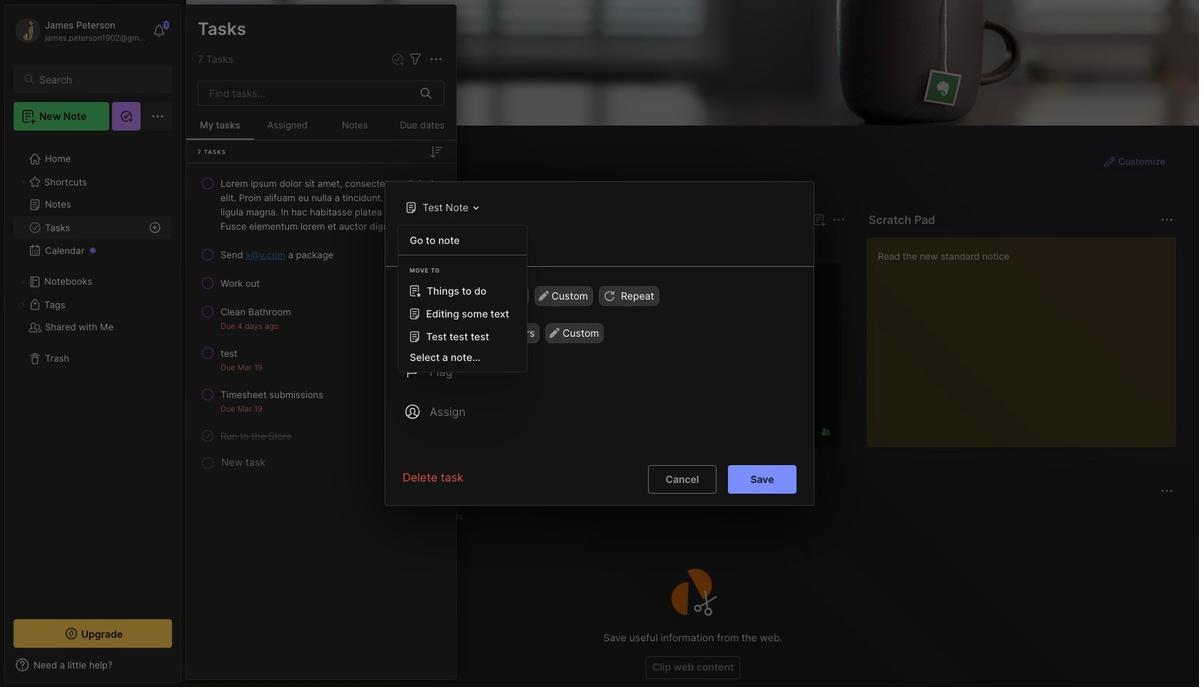 Task type: describe. For each thing, give the bounding box(es) containing it.
Go to note or move task field
[[398, 197, 485, 218]]

tree inside main element
[[5, 139, 181, 607]]

2 row from the top
[[192, 242, 451, 268]]

3 row from the top
[[192, 271, 451, 296]]

main element
[[0, 0, 186, 688]]

run to the store 6 cell
[[221, 429, 292, 444]]

5 row from the top
[[192, 341, 451, 379]]

clean bathroom 3 cell
[[221, 305, 291, 319]]

Start writing… text field
[[879, 238, 1176, 436]]

expand notebooks image
[[19, 278, 27, 286]]

send x@y.com a package 1 cell
[[221, 248, 334, 262]]

1 row from the top
[[192, 171, 451, 239]]

work out 2 cell
[[221, 276, 260, 291]]

6 row from the top
[[192, 382, 451, 421]]

Enter task text field
[[429, 232, 797, 256]]

4 row from the top
[[192, 299, 451, 338]]



Task type: vqa. For each thing, say whether or not it's contained in the screenshot.
Expand Notebooks image
yes



Task type: locate. For each thing, give the bounding box(es) containing it.
tab list
[[212, 237, 844, 254], [212, 509, 1172, 526]]

new task image
[[391, 52, 405, 66]]

2 tab list from the top
[[212, 509, 1172, 526]]

Search text field
[[39, 73, 159, 86]]

tab
[[212, 237, 254, 254], [260, 237, 318, 254], [212, 509, 267, 526], [321, 509, 381, 526], [387, 509, 424, 526], [430, 509, 470, 526]]

7 row from the top
[[192, 424, 451, 449]]

None search field
[[39, 71, 159, 88]]

tree
[[5, 139, 181, 607]]

1 tab list from the top
[[212, 237, 844, 254]]

timesheet submissions 5 cell
[[221, 388, 324, 402]]

dropdown list menu
[[399, 231, 527, 366]]

expand tags image
[[19, 301, 27, 309]]

Find tasks… text field
[[201, 81, 412, 105]]

lorem ipsum dolor sit amet, consectetur adipiscing elit. proin alifuam eu nulla a tincidunt. curabitur ut ligula magna. in hac habitasse platea dictumst. fusce elementum lorem et auctor dignissim. proin eget mi id urna euismod consectetur. pellentesque porttitor ac urna quis fermentum: 0 cell
[[221, 176, 445, 234]]

row group
[[186, 169, 456, 474], [209, 263, 1200, 457]]

test 4 cell
[[221, 346, 238, 361]]

none search field inside main element
[[39, 71, 159, 88]]

0 vertical spatial tab list
[[212, 237, 844, 254]]

1 vertical spatial tab list
[[212, 509, 1172, 526]]

row
[[192, 171, 451, 239], [192, 242, 451, 268], [192, 271, 451, 296], [192, 299, 451, 338], [192, 341, 451, 379], [192, 382, 451, 421], [192, 424, 451, 449]]



